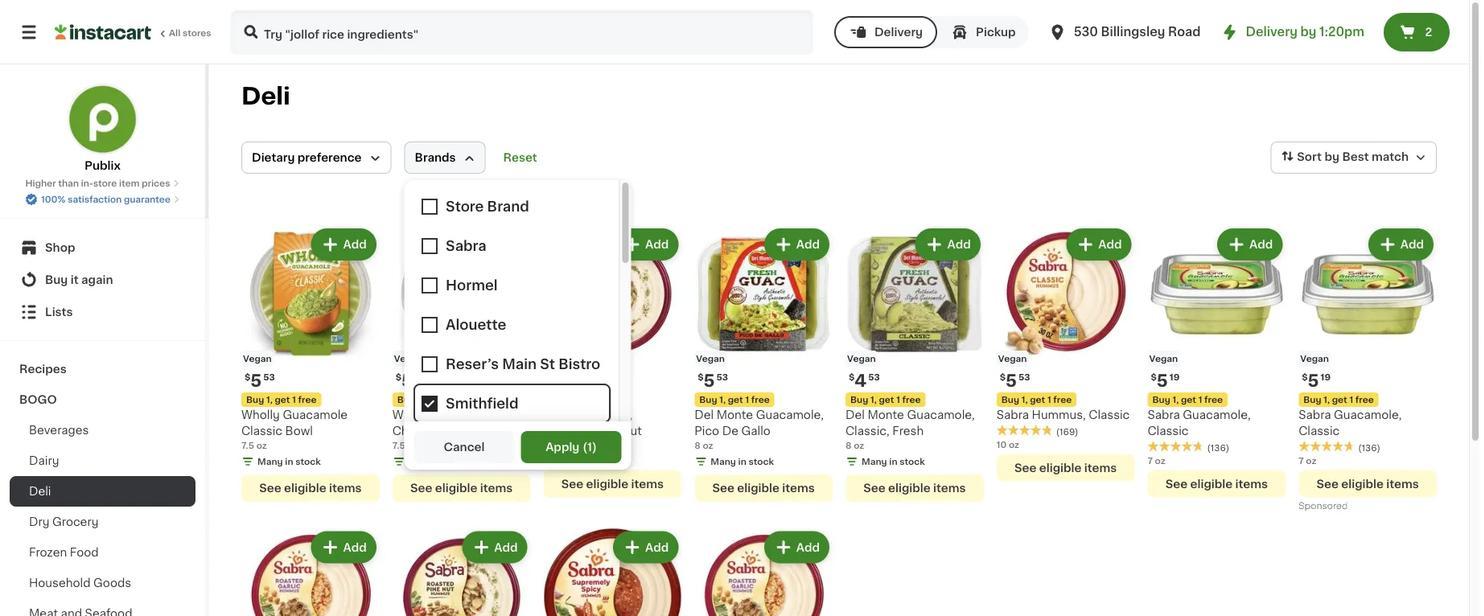 Task type: describe. For each thing, give the bounding box(es) containing it.
5 1, from the left
[[871, 395, 877, 404]]

buy inside buy it again link
[[45, 274, 68, 286]]

apply
[[546, 442, 580, 453]]

frozen
[[29, 547, 67, 558]]

chunky
[[392, 425, 436, 437]]

delivery for delivery
[[875, 27, 923, 38]]

sort
[[1297, 151, 1322, 163]]

guacamole for wholly guacamole classic bowl
[[283, 409, 348, 421]]

wholly for wholly guacamole chunky bowl
[[392, 409, 431, 421]]

oz inside wholly guacamole chunky bowl 7.5 oz
[[407, 441, 418, 450]]

$ inside $ 4 53
[[849, 373, 855, 382]]

store
[[93, 179, 117, 188]]

4 5 from the left
[[704, 372, 715, 389]]

stock for del monte guacamole, classic, fresh
[[900, 457, 925, 466]]

100% satisfaction guarantee
[[41, 195, 170, 204]]

delivery button
[[834, 16, 937, 48]]

publix logo image
[[67, 84, 138, 154]]

3 guacamole, from the left
[[1183, 409, 1251, 421]]

sabra hummus, roasted pine nut
[[544, 409, 642, 437]]

stock for del monte guacamole, pico de gallo
[[749, 457, 774, 466]]

stores
[[183, 29, 211, 37]]

see eligible items inside product group
[[863, 483, 966, 494]]

4 get from the left
[[728, 395, 743, 404]]

8 1, from the left
[[1324, 395, 1330, 404]]

wholly for wholly guacamole classic bowl
[[241, 409, 280, 421]]

it
[[71, 274, 79, 286]]

frozen food link
[[10, 537, 196, 568]]

8 free from the left
[[1356, 395, 1374, 404]]

dry
[[29, 517, 49, 528]]

higher than in-store item prices link
[[25, 177, 180, 190]]

cancel
[[444, 442, 485, 453]]

4 vegan from the left
[[696, 354, 725, 363]]

item
[[119, 179, 140, 188]]

$ 5 53 for del monte guacamole, pico de gallo
[[698, 372, 728, 389]]

dietary
[[252, 152, 295, 163]]

53 for wholly guacamole chunky bowl
[[414, 373, 426, 382]]

satisfaction
[[68, 195, 122, 204]]

2
[[1425, 27, 1432, 38]]

higher than in-store item prices
[[25, 179, 170, 188]]

nut
[[621, 425, 642, 437]]

7 buy 1, get 1 free from the left
[[1153, 395, 1223, 404]]

delivery by 1:20pm
[[1246, 26, 1365, 38]]

8 inside del monte guacamole, pico de gallo 8 oz
[[695, 441, 701, 450]]

5 buy 1, get 1 free from the left
[[850, 395, 921, 404]]

7 1, from the left
[[1173, 395, 1179, 404]]

gallo
[[741, 425, 771, 437]]

6 5 from the left
[[1157, 372, 1168, 389]]

prices
[[142, 179, 170, 188]]

lists
[[45, 307, 73, 318]]

in for wholly guacamole classic bowl
[[285, 457, 293, 466]]

6 vegan from the left
[[998, 354, 1027, 363]]

buy it again link
[[10, 264, 196, 296]]

classic,
[[846, 425, 890, 437]]

$ 5 53 for sabra hummus, classic
[[1000, 372, 1030, 389]]

get inside product group
[[879, 395, 894, 404]]

1 1, from the left
[[266, 395, 273, 404]]

6 buy 1, get 1 free from the left
[[1002, 395, 1072, 404]]

beverages link
[[10, 415, 196, 446]]

stock for wholly guacamole classic bowl
[[296, 457, 321, 466]]

530 billingsley road button
[[1048, 10, 1201, 55]]

3 sabra from the left
[[1148, 409, 1180, 421]]

many for wholly guacamole classic bowl
[[257, 457, 283, 466]]

deli link
[[10, 476, 196, 507]]

pico
[[695, 425, 719, 437]]

wholly guacamole classic bowl 7.5 oz
[[241, 409, 348, 450]]

sabra inside sabra hummus, roasted pine nut
[[544, 409, 576, 421]]

oz inside del monte guacamole, classic, fresh 8 oz
[[854, 441, 864, 450]]

del for 4
[[846, 409, 865, 421]]

4 $ from the left
[[698, 373, 704, 382]]

goods
[[93, 578, 131, 589]]

beverages
[[29, 425, 89, 436]]

3 5 from the left
[[553, 372, 564, 389]]

delivery for delivery by 1:20pm
[[1246, 26, 1298, 38]]

6 $ from the left
[[1000, 373, 1006, 382]]

1 5 from the left
[[251, 372, 262, 389]]

bowl for classic
[[285, 425, 313, 437]]

vegan inside product group
[[847, 354, 876, 363]]

530
[[1074, 26, 1098, 38]]

1 free from the left
[[298, 395, 317, 404]]

(
[[583, 442, 587, 453]]

preference
[[298, 152, 362, 163]]

7 get from the left
[[1181, 395, 1196, 404]]

dietary preference button
[[241, 142, 391, 174]]

1 $ 5 19 from the left
[[1151, 372, 1180, 389]]

4 sabra from the left
[[1299, 409, 1331, 421]]

many in stock for del monte guacamole, classic, fresh
[[862, 457, 925, 466]]

guarantee
[[124, 195, 170, 204]]

brands button
[[404, 142, 486, 174]]

sabra hummus, classic
[[997, 409, 1130, 421]]

bogo link
[[10, 385, 196, 415]]

buy inside product group
[[850, 395, 868, 404]]

publix
[[85, 160, 121, 171]]

sort by
[[1297, 151, 1340, 163]]

2 free from the left
[[449, 395, 468, 404]]

7 vegan from the left
[[1149, 354, 1178, 363]]

8 get from the left
[[1332, 395, 1348, 404]]

1:20pm
[[1320, 26, 1365, 38]]

2 7 from the left
[[1299, 456, 1304, 465]]

3 $ from the left
[[547, 373, 553, 382]]

household
[[29, 578, 91, 589]]

dairy link
[[10, 446, 196, 476]]

de
[[722, 425, 739, 437]]

Search field
[[232, 11, 812, 53]]

2 $ from the left
[[396, 373, 402, 382]]

(113)
[[603, 443, 623, 452]]

food
[[70, 547, 99, 558]]

5 5 from the left
[[1006, 372, 1017, 389]]

53 for del monte guacamole, pico de gallo
[[717, 373, 728, 382]]

many for wholly guacamole chunky bowl
[[409, 457, 434, 466]]

3 1, from the left
[[568, 395, 575, 404]]

3 vegan from the left
[[545, 354, 574, 363]]

4 guacamole, from the left
[[1334, 409, 1402, 421]]

1 $ from the left
[[245, 373, 251, 382]]

all
[[169, 29, 180, 37]]

recipes
[[19, 364, 67, 375]]

in-
[[81, 179, 93, 188]]

all stores link
[[55, 10, 212, 55]]

del for 5
[[695, 409, 714, 421]]

1 19 from the left
[[1170, 373, 1180, 382]]

1 sabra guacamole, classic from the left
[[1148, 409, 1251, 437]]

oz inside wholly guacamole classic bowl 7.5 oz
[[256, 441, 267, 450]]

dry grocery link
[[10, 507, 196, 537]]

53 for del monte guacamole, classic, fresh
[[868, 373, 880, 382]]

frozen food
[[29, 547, 99, 558]]

2 19 from the left
[[1321, 373, 1331, 382]]

8 buy 1, get 1 free from the left
[[1304, 395, 1374, 404]]

2 vegan from the left
[[394, 354, 423, 363]]

best
[[1342, 151, 1369, 163]]

100% satisfaction guarantee button
[[25, 190, 180, 206]]

household goods
[[29, 578, 131, 589]]

sponsored badge image
[[1299, 502, 1348, 511]]

see inside product group
[[863, 483, 886, 494]]

(169)
[[1056, 427, 1079, 436]]

6 free from the left
[[1053, 395, 1072, 404]]

grocery
[[52, 517, 99, 528]]

3 buy 1, get 1 free from the left
[[548, 395, 619, 404]]

cancel button
[[414, 431, 515, 463]]

reset button
[[499, 142, 542, 174]]

del monte guacamole, classic, fresh 8 oz
[[846, 409, 975, 450]]



Task type: vqa. For each thing, say whether or not it's contained in the screenshot.
Add Button
yes



Task type: locate. For each thing, give the bounding box(es) containing it.
5 vegan from the left
[[847, 354, 876, 363]]

3 many in stock from the left
[[711, 457, 774, 466]]

hummus, up pine
[[579, 409, 633, 421]]

)
[[592, 442, 597, 453]]

1 vertical spatial deli
[[29, 486, 51, 497]]

shop link
[[10, 232, 196, 264]]

in down fresh
[[889, 457, 898, 466]]

monte up classic,
[[868, 409, 904, 421]]

1 hummus, from the left
[[579, 409, 633, 421]]

1 horizontal spatial 10 oz
[[997, 440, 1020, 449]]

stock down gallo in the bottom of the page
[[749, 457, 774, 466]]

hummus, inside sabra hummus, roasted pine nut
[[579, 409, 633, 421]]

roasted
[[544, 425, 591, 437]]

3 many from the left
[[711, 457, 736, 466]]

53 for wholly guacamole classic bowl
[[263, 373, 275, 382]]

1 vegan from the left
[[243, 354, 272, 363]]

2 5 from the left
[[402, 372, 413, 389]]

7 5 from the left
[[1308, 372, 1319, 389]]

guacamole inside wholly guacamole chunky bowl 7.5 oz
[[434, 409, 499, 421]]

items
[[1084, 462, 1117, 473], [631, 478, 664, 489], [1236, 478, 1268, 489], [1387, 478, 1419, 489], [329, 483, 362, 494], [480, 483, 513, 494], [782, 483, 815, 494], [933, 483, 966, 494]]

$ 5 19
[[1151, 372, 1180, 389], [1302, 372, 1331, 389]]

all stores
[[169, 29, 211, 37]]

see eligible items button
[[997, 454, 1135, 481], [544, 470, 682, 497], [1148, 470, 1286, 497], [1299, 470, 1437, 497], [241, 475, 380, 502], [392, 475, 531, 502], [695, 475, 833, 502], [846, 475, 984, 502]]

4 buy 1, get 1 free from the left
[[699, 395, 770, 404]]

0 horizontal spatial $ 5 19
[[1151, 372, 1180, 389]]

many for del monte guacamole, classic, fresh
[[862, 457, 887, 466]]

0 horizontal spatial sabra guacamole, classic
[[1148, 409, 1251, 437]]

bowl for chunky
[[439, 425, 466, 437]]

6 53 from the left
[[1019, 373, 1030, 382]]

$ 5 53
[[245, 372, 275, 389], [396, 372, 426, 389], [547, 372, 577, 389], [698, 372, 728, 389], [1000, 372, 1030, 389]]

1 horizontal spatial 19
[[1321, 373, 1331, 382]]

product group
[[241, 225, 380, 502], [392, 225, 531, 502], [544, 225, 682, 497], [695, 225, 833, 502], [846, 225, 984, 502], [997, 225, 1135, 481], [1148, 225, 1286, 497], [1299, 225, 1437, 515], [241, 528, 380, 616], [392, 528, 531, 616], [544, 528, 682, 616], [695, 528, 833, 616]]

shop
[[45, 242, 75, 253]]

many down classic,
[[862, 457, 887, 466]]

guacamole, inside del monte guacamole, pico de gallo 8 oz
[[756, 409, 824, 421]]

service type group
[[834, 16, 1029, 48]]

2 hummus, from the left
[[1032, 409, 1086, 421]]

del up classic,
[[846, 409, 865, 421]]

hummus, for classic
[[1032, 409, 1086, 421]]

1 vertical spatial by
[[1325, 151, 1340, 163]]

hummus, up the (169)
[[1032, 409, 1086, 421]]

bowl
[[285, 425, 313, 437], [439, 425, 466, 437]]

10 oz down apply on the bottom of page
[[544, 456, 566, 465]]

1 guacamole from the left
[[283, 409, 348, 421]]

instacart logo image
[[55, 23, 151, 42]]

1 del from the left
[[695, 409, 714, 421]]

monte for 4
[[868, 409, 904, 421]]

2 8 from the left
[[846, 441, 852, 450]]

0 horizontal spatial 7 oz
[[1148, 456, 1166, 465]]

1 many in stock from the left
[[257, 457, 321, 466]]

2 in from the left
[[436, 457, 444, 466]]

1 7 from the left
[[1148, 456, 1153, 465]]

0 horizontal spatial wholly
[[241, 409, 280, 421]]

8 inside del monte guacamole, classic, fresh 8 oz
[[846, 441, 852, 450]]

1 many from the left
[[257, 457, 283, 466]]

7.5 for classic
[[241, 441, 254, 450]]

1 horizontal spatial 7 oz
[[1299, 456, 1317, 465]]

bowl inside wholly guacamole classic bowl 7.5 oz
[[285, 425, 313, 437]]

in for del monte guacamole, pico de gallo
[[738, 457, 747, 466]]

1 in from the left
[[285, 457, 293, 466]]

monte for 5
[[717, 409, 753, 421]]

del inside del monte guacamole, classic, fresh 8 oz
[[846, 409, 865, 421]]

many
[[257, 457, 283, 466], [409, 457, 434, 466], [711, 457, 736, 466], [862, 457, 887, 466]]

$ 5 53 up wholly guacamole classic bowl 7.5 oz
[[245, 372, 275, 389]]

3 free from the left
[[600, 395, 619, 404]]

brands
[[415, 152, 456, 163]]

1 horizontal spatial 7
[[1299, 456, 1304, 465]]

stock down fresh
[[900, 457, 925, 466]]

53 for sabra hummus, roasted pine nut
[[565, 373, 577, 382]]

wholly guacamole chunky bowl 7.5 oz
[[392, 409, 499, 450]]

monte
[[717, 409, 753, 421], [868, 409, 904, 421]]

6 get from the left
[[1030, 395, 1045, 404]]

19
[[1170, 373, 1180, 382], [1321, 373, 1331, 382]]

$ 5 53 up sabra hummus, classic
[[1000, 372, 1030, 389]]

guacamole inside wholly guacamole classic bowl 7.5 oz
[[283, 409, 348, 421]]

many in stock for wholly guacamole chunky bowl
[[409, 457, 472, 466]]

3 in from the left
[[738, 457, 747, 466]]

monte inside del monte guacamole, classic, fresh 8 oz
[[868, 409, 904, 421]]

7 $ from the left
[[1151, 373, 1157, 382]]

best match
[[1342, 151, 1409, 163]]

1 $ 5 53 from the left
[[245, 372, 275, 389]]

Best match Sort by field
[[1271, 142, 1437, 174]]

2 many in stock from the left
[[409, 457, 472, 466]]

8
[[695, 441, 701, 450], [846, 441, 852, 450]]

5 $ from the left
[[849, 373, 855, 382]]

many down wholly guacamole classic bowl 7.5 oz
[[257, 457, 283, 466]]

0 horizontal spatial bowl
[[285, 425, 313, 437]]

publix link
[[67, 84, 138, 174]]

by inside field
[[1325, 151, 1340, 163]]

dietary preference
[[252, 152, 362, 163]]

buy
[[45, 274, 68, 286], [246, 395, 264, 404], [397, 395, 415, 404], [548, 395, 566, 404], [699, 395, 717, 404], [850, 395, 868, 404], [1002, 395, 1019, 404], [1153, 395, 1171, 404], [1304, 395, 1322, 404]]

sabra
[[544, 409, 576, 421], [997, 409, 1029, 421], [1148, 409, 1180, 421], [1299, 409, 1331, 421]]

2 $ 5 19 from the left
[[1302, 372, 1331, 389]]

match
[[1372, 151, 1409, 163]]

1 7 oz from the left
[[1148, 456, 1166, 465]]

by right sort
[[1325, 151, 1340, 163]]

53 inside $ 4 53
[[868, 373, 880, 382]]

by left 1:20pm
[[1301, 26, 1317, 38]]

del monte guacamole, pico de gallo 8 oz
[[695, 409, 824, 450]]

7
[[1148, 456, 1153, 465], [1299, 456, 1304, 465]]

2 7.5 from the left
[[392, 441, 405, 450]]

1 horizontal spatial del
[[846, 409, 865, 421]]

7 free from the left
[[1205, 395, 1223, 404]]

buy it again
[[45, 274, 113, 286]]

None search field
[[230, 10, 813, 55]]

1 horizontal spatial monte
[[868, 409, 904, 421]]

deli up dietary
[[241, 85, 290, 108]]

many in stock down de
[[711, 457, 774, 466]]

2 $ 5 53 from the left
[[396, 372, 426, 389]]

2 guacamole, from the left
[[907, 409, 975, 421]]

1 get from the left
[[275, 395, 290, 404]]

buy 1, get 1 free
[[246, 395, 317, 404], [397, 395, 468, 404], [548, 395, 619, 404], [699, 395, 770, 404], [850, 395, 921, 404], [1002, 395, 1072, 404], [1153, 395, 1223, 404], [1304, 395, 1374, 404]]

del inside del monte guacamole, pico de gallo 8 oz
[[695, 409, 714, 421]]

4 stock from the left
[[900, 457, 925, 466]]

many in stock for del monte guacamole, pico de gallo
[[711, 457, 774, 466]]

0 horizontal spatial 7
[[1148, 456, 1153, 465]]

1 horizontal spatial deli
[[241, 85, 290, 108]]

product group containing 4
[[846, 225, 984, 502]]

53 up wholly guacamole classic bowl 7.5 oz
[[263, 373, 275, 382]]

hummus, for roasted
[[579, 409, 633, 421]]

stock down wholly guacamole classic bowl 7.5 oz
[[296, 457, 321, 466]]

hummus,
[[579, 409, 633, 421], [1032, 409, 1086, 421]]

100%
[[41, 195, 66, 204]]

lists link
[[10, 296, 196, 328]]

7.5 for chunky
[[392, 441, 405, 450]]

stock down cancel
[[447, 457, 472, 466]]

1 7.5 from the left
[[241, 441, 254, 450]]

oz inside del monte guacamole, pico de gallo 8 oz
[[703, 441, 713, 450]]

than
[[58, 179, 79, 188]]

10 for sabra hummus, classic
[[997, 440, 1007, 449]]

0 horizontal spatial by
[[1301, 26, 1317, 38]]

2 sabra guacamole, classic from the left
[[1299, 409, 1402, 437]]

apply ( 1 )
[[546, 442, 597, 453]]

1
[[292, 395, 296, 404], [443, 395, 447, 404], [594, 395, 598, 404], [745, 395, 749, 404], [896, 395, 900, 404], [1048, 395, 1051, 404], [1199, 395, 1202, 404], [1350, 395, 1353, 404], [587, 442, 592, 453]]

bogo
[[19, 394, 57, 406]]

1 horizontal spatial (136)
[[1358, 443, 1381, 452]]

0 horizontal spatial del
[[695, 409, 714, 421]]

2 guacamole from the left
[[434, 409, 499, 421]]

delivery inside delivery by 1:20pm link
[[1246, 26, 1298, 38]]

1 horizontal spatial wholly
[[392, 409, 431, 421]]

higher
[[25, 179, 56, 188]]

see
[[1015, 462, 1037, 473], [561, 478, 583, 489], [1166, 478, 1188, 489], [1317, 478, 1339, 489], [259, 483, 281, 494], [410, 483, 432, 494], [712, 483, 735, 494], [863, 483, 886, 494]]

10 oz
[[997, 440, 1020, 449], [544, 456, 566, 465]]

0 vertical spatial 10
[[997, 440, 1007, 449]]

1 stock from the left
[[296, 457, 321, 466]]

3 stock from the left
[[749, 457, 774, 466]]

2 button
[[1384, 13, 1450, 51]]

1 horizontal spatial sabra guacamole, classic
[[1299, 409, 1402, 437]]

del up pico
[[695, 409, 714, 421]]

stock
[[296, 457, 321, 466], [447, 457, 472, 466], [749, 457, 774, 466], [900, 457, 925, 466]]

1 vertical spatial 10
[[544, 456, 554, 465]]

1 sabra from the left
[[544, 409, 576, 421]]

2 stock from the left
[[447, 457, 472, 466]]

get
[[275, 395, 290, 404], [426, 395, 441, 404], [577, 395, 592, 404], [728, 395, 743, 404], [879, 395, 894, 404], [1030, 395, 1045, 404], [1181, 395, 1196, 404], [1332, 395, 1348, 404]]

fresh
[[893, 425, 924, 437]]

0 horizontal spatial hummus,
[[579, 409, 633, 421]]

5
[[251, 372, 262, 389], [402, 372, 413, 389], [553, 372, 564, 389], [704, 372, 715, 389], [1006, 372, 1017, 389], [1157, 372, 1168, 389], [1308, 372, 1319, 389]]

dairy
[[29, 455, 59, 467]]

$ 5 53 up pico
[[698, 372, 728, 389]]

reset
[[503, 152, 537, 163]]

0 horizontal spatial deli
[[29, 486, 51, 497]]

10 oz for sabra hummus, roasted pine nut
[[544, 456, 566, 465]]

many in stock down fresh
[[862, 457, 925, 466]]

3 get from the left
[[577, 395, 592, 404]]

in for del monte guacamole, classic, fresh
[[889, 457, 898, 466]]

8 vegan from the left
[[1300, 354, 1329, 363]]

4 many in stock from the left
[[862, 457, 925, 466]]

7 oz
[[1148, 456, 1166, 465], [1299, 456, 1317, 465]]

1 guacamole, from the left
[[756, 409, 824, 421]]

$
[[245, 373, 251, 382], [396, 373, 402, 382], [547, 373, 553, 382], [698, 373, 704, 382], [849, 373, 855, 382], [1000, 373, 1006, 382], [1151, 373, 1157, 382], [1302, 373, 1308, 382]]

7.5
[[241, 441, 254, 450], [392, 441, 405, 450]]

3 53 from the left
[[565, 373, 577, 382]]

530 billingsley road
[[1074, 26, 1201, 38]]

1 buy 1, get 1 free from the left
[[246, 395, 317, 404]]

$ 4 53
[[849, 372, 880, 389]]

1 horizontal spatial guacamole
[[434, 409, 499, 421]]

53 up de
[[717, 373, 728, 382]]

eligible inside product group
[[888, 483, 931, 494]]

many in stock down cancel
[[409, 457, 472, 466]]

wholly inside wholly guacamole chunky bowl 7.5 oz
[[392, 409, 431, 421]]

4
[[855, 372, 867, 389]]

1 horizontal spatial 8
[[846, 441, 852, 450]]

1 horizontal spatial $ 5 19
[[1302, 372, 1331, 389]]

delivery inside delivery "button"
[[875, 27, 923, 38]]

53 for sabra hummus, classic
[[1019, 373, 1030, 382]]

add
[[343, 239, 367, 250], [645, 239, 669, 250], [796, 239, 820, 250], [947, 239, 971, 250], [1099, 239, 1122, 250], [1250, 239, 1273, 250], [1401, 239, 1424, 250], [343, 542, 367, 553], [494, 542, 518, 553], [645, 542, 669, 553], [796, 542, 820, 553]]

items inside product group
[[933, 483, 966, 494]]

classic
[[1089, 409, 1130, 421], [241, 425, 282, 437], [1148, 425, 1189, 437], [1299, 425, 1340, 437]]

8 $ from the left
[[1302, 373, 1308, 382]]

4 free from the left
[[751, 395, 770, 404]]

10 down apply on the bottom of page
[[544, 456, 554, 465]]

1 horizontal spatial 10
[[997, 440, 1007, 449]]

1,
[[266, 395, 273, 404], [417, 395, 424, 404], [568, 395, 575, 404], [720, 395, 726, 404], [871, 395, 877, 404], [1022, 395, 1028, 404], [1173, 395, 1179, 404], [1324, 395, 1330, 404]]

deli up "dry"
[[29, 486, 51, 497]]

many in stock for wholly guacamole classic bowl
[[257, 457, 321, 466]]

in for wholly guacamole chunky bowl
[[436, 457, 444, 466]]

10 down sabra hummus, classic
[[997, 440, 1007, 449]]

4 $ 5 53 from the left
[[698, 372, 728, 389]]

sabra guacamole, classic
[[1148, 409, 1251, 437], [1299, 409, 1402, 437]]

0 horizontal spatial guacamole
[[283, 409, 348, 421]]

4 53 from the left
[[717, 373, 728, 382]]

1 horizontal spatial by
[[1325, 151, 1340, 163]]

classic inside wholly guacamole classic bowl 7.5 oz
[[241, 425, 282, 437]]

in
[[285, 457, 293, 466], [436, 457, 444, 466], [738, 457, 747, 466], [889, 457, 898, 466]]

0 horizontal spatial 8
[[695, 441, 701, 450]]

53 up the chunky
[[414, 373, 426, 382]]

2 1, from the left
[[417, 395, 424, 404]]

8 down pico
[[695, 441, 701, 450]]

1 8 from the left
[[695, 441, 701, 450]]

1 horizontal spatial hummus,
[[1032, 409, 1086, 421]]

by for delivery
[[1301, 26, 1317, 38]]

in down cancel
[[436, 457, 444, 466]]

(136)
[[1207, 443, 1230, 452], [1358, 443, 1381, 452]]

10 oz for sabra hummus, classic
[[997, 440, 1020, 449]]

10 oz down sabra hummus, classic
[[997, 440, 1020, 449]]

many for del monte guacamole, pico de gallo
[[711, 457, 736, 466]]

2 get from the left
[[426, 395, 441, 404]]

7.5 inside wholly guacamole classic bowl 7.5 oz
[[241, 441, 254, 450]]

4 in from the left
[[889, 457, 898, 466]]

1 horizontal spatial 7.5
[[392, 441, 405, 450]]

monte inside del monte guacamole, pico de gallo 8 oz
[[717, 409, 753, 421]]

pine
[[594, 425, 619, 437]]

monte up de
[[717, 409, 753, 421]]

5 free from the left
[[902, 395, 921, 404]]

many down de
[[711, 457, 736, 466]]

53 up sabra hummus, classic
[[1019, 373, 1030, 382]]

3 $ 5 53 from the left
[[547, 372, 577, 389]]

$ 5 53 up roasted
[[547, 372, 577, 389]]

2 7 oz from the left
[[1299, 456, 1317, 465]]

0 vertical spatial by
[[1301, 26, 1317, 38]]

0 horizontal spatial 10
[[544, 456, 554, 465]]

5 $ 5 53 from the left
[[1000, 372, 1030, 389]]

in down wholly guacamole classic bowl 7.5 oz
[[285, 457, 293, 466]]

2 53 from the left
[[414, 373, 426, 382]]

$ 5 53 for sabra hummus, roasted pine nut
[[547, 372, 577, 389]]

2 (136) from the left
[[1358, 443, 1381, 452]]

8 down classic,
[[846, 441, 852, 450]]

delivery by 1:20pm link
[[1220, 23, 1365, 42]]

0 horizontal spatial 19
[[1170, 373, 1180, 382]]

guacamole
[[283, 409, 348, 421], [434, 409, 499, 421]]

recipes link
[[10, 354, 196, 385]]

1 wholly from the left
[[241, 409, 280, 421]]

10 for sabra hummus, roasted pine nut
[[544, 456, 554, 465]]

wholly inside wholly guacamole classic bowl 7.5 oz
[[241, 409, 280, 421]]

2 many from the left
[[409, 457, 434, 466]]

pickup button
[[937, 16, 1029, 48]]

in down de
[[738, 457, 747, 466]]

53 up sabra hummus, roasted pine nut at the left bottom
[[565, 373, 577, 382]]

1 vertical spatial 10 oz
[[544, 456, 566, 465]]

many in stock down wholly guacamole classic bowl 7.5 oz
[[257, 457, 321, 466]]

$ 5 53 for wholly guacamole chunky bowl
[[396, 372, 426, 389]]

4 1, from the left
[[720, 395, 726, 404]]

0 horizontal spatial 7.5
[[241, 441, 254, 450]]

53 right 4
[[868, 373, 880, 382]]

0 vertical spatial 10 oz
[[997, 440, 1020, 449]]

stock for wholly guacamole chunky bowl
[[447, 457, 472, 466]]

bowl inside wholly guacamole chunky bowl 7.5 oz
[[439, 425, 466, 437]]

6 1, from the left
[[1022, 395, 1028, 404]]

0 horizontal spatial monte
[[717, 409, 753, 421]]

$ 5 53 for wholly guacamole classic bowl
[[245, 372, 275, 389]]

guacamole for wholly guacamole chunky bowl
[[434, 409, 499, 421]]

0 horizontal spatial 10 oz
[[544, 456, 566, 465]]

1 (136) from the left
[[1207, 443, 1230, 452]]

0 vertical spatial deli
[[241, 85, 290, 108]]

billingsley
[[1101, 26, 1165, 38]]

pickup
[[976, 27, 1016, 38]]

2 buy 1, get 1 free from the left
[[397, 395, 468, 404]]

7.5 inside wholly guacamole chunky bowl 7.5 oz
[[392, 441, 405, 450]]

free
[[298, 395, 317, 404], [449, 395, 468, 404], [600, 395, 619, 404], [751, 395, 770, 404], [902, 395, 921, 404], [1053, 395, 1072, 404], [1205, 395, 1223, 404], [1356, 395, 1374, 404]]

1 bowl from the left
[[285, 425, 313, 437]]

2 sabra from the left
[[997, 409, 1029, 421]]

dry grocery
[[29, 517, 99, 528]]

again
[[81, 274, 113, 286]]

eligible
[[1039, 462, 1082, 473], [586, 478, 629, 489], [1190, 478, 1233, 489], [1342, 478, 1384, 489], [284, 483, 326, 494], [435, 483, 477, 494], [737, 483, 780, 494], [888, 483, 931, 494]]

2 wholly from the left
[[392, 409, 431, 421]]

1 horizontal spatial delivery
[[1246, 26, 1298, 38]]

1 horizontal spatial bowl
[[439, 425, 466, 437]]

$ 5 53 up the chunky
[[396, 372, 426, 389]]

0 horizontal spatial (136)
[[1207, 443, 1230, 452]]

many down the chunky
[[409, 457, 434, 466]]

1 monte from the left
[[717, 409, 753, 421]]

1 53 from the left
[[263, 373, 275, 382]]

guacamole, inside del monte guacamole, classic, fresh 8 oz
[[907, 409, 975, 421]]

household goods link
[[10, 568, 196, 599]]

2 del from the left
[[846, 409, 865, 421]]

road
[[1168, 26, 1201, 38]]

0 horizontal spatial delivery
[[875, 27, 923, 38]]

by for sort
[[1325, 151, 1340, 163]]



